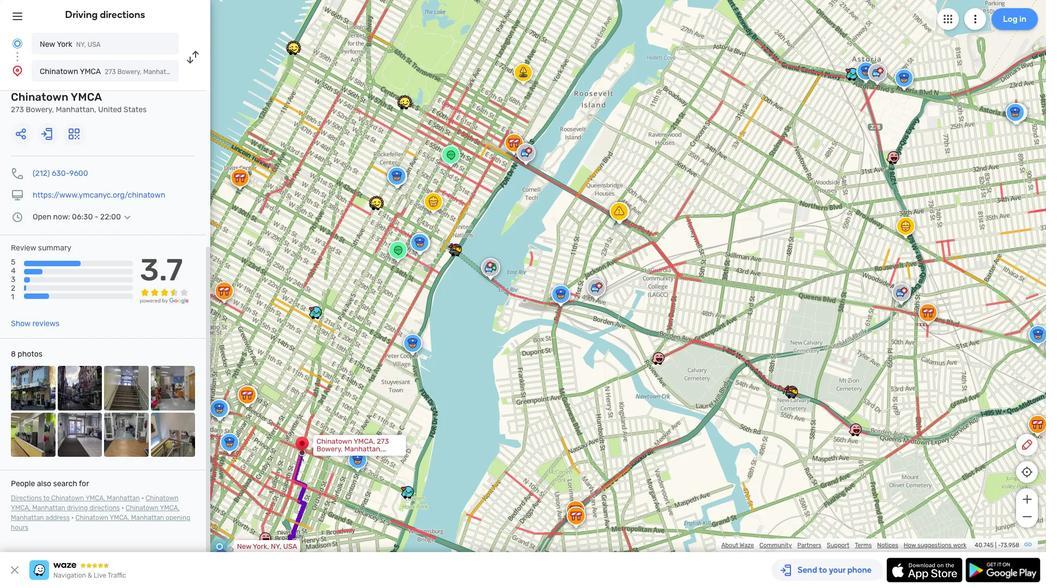 Task type: vqa. For each thing, say whether or not it's contained in the screenshot.
Image 4 of Chinatown YMCA, Manhattan
yes



Task type: describe. For each thing, give the bounding box(es) containing it.
image 7 of chinatown ymca, manhattan image
[[104, 413, 148, 457]]

chinatown inside chinatown ymca, manhattan opening hours
[[75, 514, 108, 522]]

1 vertical spatial 273
[[11, 105, 24, 114]]

link image
[[1024, 541, 1033, 549]]

manhattan, inside chinatown ymca, 273 bowery, manhattan, united states
[[345, 445, 382, 453]]

navigation & live traffic
[[53, 572, 126, 580]]

live
[[94, 572, 106, 580]]

states inside chinatown ymca, 273 bowery, manhattan, united states
[[340, 453, 362, 461]]

open
[[33, 213, 51, 222]]

8 photos
[[11, 350, 42, 359]]

to
[[43, 495, 50, 502]]

1 vertical spatial united
[[98, 105, 122, 114]]

0 vertical spatial directions
[[100, 9, 145, 21]]

also
[[37, 480, 51, 489]]

image 5 of chinatown ymca, manhattan image
[[11, 413, 55, 457]]

about waze community partners support terms notices how suggestions work
[[721, 542, 967, 549]]

driving
[[65, 9, 98, 21]]

show reviews
[[11, 319, 59, 329]]

suggestions
[[918, 542, 952, 549]]

0 horizontal spatial -
[[95, 213, 98, 222]]

0 horizontal spatial states
[[124, 105, 147, 114]]

manhattan up chinatown ymca, manhattan address link
[[107, 495, 140, 502]]

how
[[904, 542, 916, 549]]

for
[[79, 480, 89, 489]]

&
[[88, 572, 92, 580]]

chinatown ymca, manhattan driving directions link
[[11, 495, 179, 512]]

current location image
[[11, 37, 24, 50]]

photos
[[18, 350, 42, 359]]

1 horizontal spatial -
[[998, 542, 1001, 549]]

people also search for
[[11, 480, 89, 489]]

chinatown inside chinatown ymca, manhattan driving directions
[[146, 495, 179, 502]]

bowery, inside chinatown ymca, 273 bowery, manhattan, united states
[[317, 445, 343, 453]]

york,
[[253, 543, 269, 551]]

ymca, for directions
[[11, 505, 31, 512]]

support
[[827, 542, 849, 549]]

image 6 of chinatown ymca, manhattan image
[[57, 413, 102, 457]]

image 8 of chinatown ymca, manhattan image
[[151, 413, 195, 457]]

5 4 3 2 1
[[11, 258, 16, 302]]

40.745
[[975, 542, 994, 549]]

new for york,
[[237, 543, 251, 551]]

call image
[[11, 167, 24, 180]]

pencil image
[[1021, 439, 1034, 452]]

(212)
[[33, 169, 50, 178]]

usa for york
[[88, 41, 101, 48]]

address
[[46, 514, 70, 522]]

chinatown ymca, 273 bowery, manhattan, united states
[[317, 438, 389, 461]]

new for york
[[40, 40, 55, 49]]

1 horizontal spatial united
[[179, 68, 200, 76]]

8
[[11, 350, 16, 359]]

directions to chinatown ymca, manhattan
[[11, 495, 140, 502]]

open now: 06:30 - 22:00 button
[[33, 213, 134, 222]]

x image
[[8, 564, 21, 577]]

open now: 06:30 - 22:00
[[33, 213, 121, 222]]

chinatown ymca, manhattan address
[[11, 505, 180, 522]]

manhattan for chinatown ymca, manhattan address
[[11, 514, 44, 522]]

clock image
[[11, 211, 24, 224]]

directions to chinatown ymca, manhattan link
[[11, 495, 140, 502]]

1 vertical spatial chinatown ymca 273 bowery, manhattan, united states
[[11, 90, 147, 114]]

driving
[[67, 505, 88, 512]]

https://www.ymcanyc.org/chinatown
[[33, 191, 165, 200]]

chinatown ymca, manhattan opening hours link
[[11, 514, 190, 532]]

5
[[11, 258, 15, 267]]

chevron down image
[[121, 213, 134, 222]]

1 vertical spatial manhattan,
[[56, 105, 96, 114]]

about waze link
[[721, 542, 754, 549]]

1
[[11, 293, 14, 302]]

0 horizontal spatial bowery,
[[26, 105, 54, 114]]

notices link
[[877, 542, 898, 549]]

0 vertical spatial states
[[201, 68, 221, 76]]

zoom out image
[[1020, 511, 1034, 524]]

|
[[995, 542, 997, 549]]

review
[[11, 244, 36, 253]]

terms link
[[855, 542, 872, 549]]

partners
[[797, 542, 821, 549]]

ny, for york
[[76, 41, 86, 48]]

review summary
[[11, 244, 71, 253]]

https://www.ymcanyc.org/chinatown link
[[33, 191, 165, 200]]

summary
[[38, 244, 71, 253]]

630-
[[52, 169, 69, 178]]



Task type: locate. For each thing, give the bounding box(es) containing it.
image 3 of chinatown ymca, manhattan image
[[104, 366, 148, 411]]

2 horizontal spatial 273
[[377, 438, 389, 446]]

ymca, inside chinatown ymca, 273 bowery, manhattan, united states
[[354, 438, 375, 446]]

-
[[95, 213, 98, 222], [998, 542, 1001, 549]]

manhattan,
[[143, 68, 178, 76], [56, 105, 96, 114], [345, 445, 382, 453]]

partners link
[[797, 542, 821, 549]]

1 vertical spatial bowery,
[[26, 105, 54, 114]]

22:00
[[100, 213, 121, 222]]

manhattan left opening
[[131, 514, 164, 522]]

opening
[[166, 514, 190, 522]]

directions up "chinatown ymca, manhattan opening hours" link
[[89, 505, 120, 512]]

manhattan
[[107, 495, 140, 502], [32, 505, 65, 512], [11, 514, 44, 522], [131, 514, 164, 522]]

chinatown inside chinatown ymca 273 bowery, manhattan, united states
[[11, 90, 69, 104]]

2 vertical spatial united
[[317, 453, 339, 461]]

manhattan inside chinatown ymca, manhattan address
[[11, 514, 44, 522]]

now:
[[53, 213, 70, 222]]

0 vertical spatial ny,
[[76, 41, 86, 48]]

terms
[[855, 542, 872, 549]]

community link
[[760, 542, 792, 549]]

1 horizontal spatial usa
[[283, 543, 297, 551]]

ny, right york,
[[271, 543, 281, 551]]

chinatown ymca, manhattan opening hours
[[11, 514, 190, 532]]

usa right york on the top left
[[88, 41, 101, 48]]

image 2 of chinatown ymca, manhattan image
[[57, 366, 102, 411]]

1 vertical spatial ny,
[[271, 543, 281, 551]]

navigation
[[53, 572, 86, 580]]

ymca, inside chinatown ymca, manhattan driving directions
[[11, 505, 31, 512]]

states
[[201, 68, 221, 76], [124, 105, 147, 114], [340, 453, 362, 461]]

support link
[[827, 542, 849, 549]]

directions right driving
[[100, 9, 145, 21]]

manhattan down the to
[[32, 505, 65, 512]]

1 horizontal spatial 273
[[105, 68, 116, 76]]

273
[[105, 68, 116, 76], [11, 105, 24, 114], [377, 438, 389, 446]]

ymca, for manhattan,
[[354, 438, 375, 446]]

ymca,
[[354, 438, 375, 446], [86, 495, 105, 502], [11, 505, 31, 512], [160, 505, 180, 512], [110, 514, 129, 522]]

ny, inside the new york ny, usa
[[76, 41, 86, 48]]

0 vertical spatial new
[[40, 40, 55, 49]]

ymca
[[80, 67, 101, 76], [71, 90, 102, 104]]

1 vertical spatial usa
[[283, 543, 297, 551]]

usa inside the new york ny, usa
[[88, 41, 101, 48]]

people
[[11, 480, 35, 489]]

chinatown ymca 273 bowery, manhattan, united states
[[40, 67, 221, 76], [11, 90, 147, 114]]

traffic
[[108, 572, 126, 580]]

0 horizontal spatial new
[[40, 40, 55, 49]]

new
[[40, 40, 55, 49], [237, 543, 251, 551]]

2 horizontal spatial bowery,
[[317, 445, 343, 453]]

4
[[11, 267, 16, 276]]

40.745 | -73.958
[[975, 542, 1019, 549]]

about
[[721, 542, 738, 549]]

0 horizontal spatial usa
[[88, 41, 101, 48]]

2 vertical spatial manhattan,
[[345, 445, 382, 453]]

chinatown inside chinatown ymca, 273 bowery, manhattan, united states
[[317, 438, 352, 446]]

reviews
[[32, 319, 59, 329]]

bowery,
[[117, 68, 142, 76], [26, 105, 54, 114], [317, 445, 343, 453]]

- left 22:00
[[95, 213, 98, 222]]

9600
[[69, 169, 88, 178]]

manhattan inside chinatown ymca, manhattan opening hours
[[131, 514, 164, 522]]

usa right york,
[[283, 543, 297, 551]]

(212) 630-9600 link
[[33, 169, 88, 178]]

1 vertical spatial ymca
[[71, 90, 102, 104]]

0 horizontal spatial manhattan,
[[56, 105, 96, 114]]

new left york,
[[237, 543, 251, 551]]

0 vertical spatial manhattan,
[[143, 68, 178, 76]]

1 horizontal spatial manhattan,
[[143, 68, 178, 76]]

community
[[760, 542, 792, 549]]

0 horizontal spatial ny,
[[76, 41, 86, 48]]

new left york on the top left
[[40, 40, 55, 49]]

3.7
[[140, 252, 183, 288]]

computer image
[[11, 189, 24, 202]]

united inside chinatown ymca, 273 bowery, manhattan, united states
[[317, 453, 339, 461]]

3
[[11, 275, 15, 285]]

hours
[[11, 524, 28, 532]]

1 vertical spatial states
[[124, 105, 147, 114]]

manhattan for chinatown ymca, manhattan opening hours
[[131, 514, 164, 522]]

notices
[[877, 542, 898, 549]]

2 horizontal spatial states
[[340, 453, 362, 461]]

1 horizontal spatial ny,
[[271, 543, 281, 551]]

ny,
[[76, 41, 86, 48], [271, 543, 281, 551]]

0 vertical spatial -
[[95, 213, 98, 222]]

chinatown inside chinatown ymca, manhattan address
[[126, 505, 158, 512]]

directions
[[11, 495, 42, 502]]

1 vertical spatial new
[[237, 543, 251, 551]]

image 4 of chinatown ymca, manhattan image
[[151, 366, 195, 411]]

1 horizontal spatial bowery,
[[117, 68, 142, 76]]

ny, for york,
[[271, 543, 281, 551]]

directions
[[100, 9, 145, 21], [89, 505, 120, 512]]

waze
[[740, 542, 754, 549]]

new york, ny, usa
[[237, 543, 297, 551]]

0 vertical spatial usa
[[88, 41, 101, 48]]

2 vertical spatial bowery,
[[317, 445, 343, 453]]

manhattan for chinatown ymca, manhattan driving directions
[[32, 505, 65, 512]]

(212) 630-9600
[[33, 169, 88, 178]]

manhattan inside chinatown ymca, manhattan driving directions
[[32, 505, 65, 512]]

1 vertical spatial -
[[998, 542, 1001, 549]]

chinatown ymca, manhattan address link
[[11, 505, 180, 522]]

united
[[179, 68, 200, 76], [98, 105, 122, 114], [317, 453, 339, 461]]

ymca, inside chinatown ymca, manhattan opening hours
[[110, 514, 129, 522]]

06:30
[[72, 213, 93, 222]]

1 vertical spatial directions
[[89, 505, 120, 512]]

0 vertical spatial 273
[[105, 68, 116, 76]]

driving directions
[[65, 9, 145, 21]]

show
[[11, 319, 31, 329]]

73.958
[[1001, 542, 1019, 549]]

2 vertical spatial 273
[[377, 438, 389, 446]]

work
[[953, 542, 967, 549]]

2
[[11, 284, 15, 293]]

- right |
[[998, 542, 1001, 549]]

0 vertical spatial united
[[179, 68, 200, 76]]

usa for york,
[[283, 543, 297, 551]]

1 horizontal spatial new
[[237, 543, 251, 551]]

2 vertical spatial states
[[340, 453, 362, 461]]

2 horizontal spatial manhattan,
[[345, 445, 382, 453]]

search
[[53, 480, 77, 489]]

0 horizontal spatial united
[[98, 105, 122, 114]]

1 horizontal spatial states
[[201, 68, 221, 76]]

york
[[57, 40, 72, 49]]

0 vertical spatial ymca
[[80, 67, 101, 76]]

image 1 of chinatown ymca, manhattan image
[[11, 366, 55, 411]]

0 vertical spatial bowery,
[[117, 68, 142, 76]]

how suggestions work link
[[904, 542, 967, 549]]

usa
[[88, 41, 101, 48], [283, 543, 297, 551]]

ymca, inside chinatown ymca, manhattan address
[[160, 505, 180, 512]]

0 vertical spatial chinatown ymca 273 bowery, manhattan, united states
[[40, 67, 221, 76]]

zoom in image
[[1020, 493, 1034, 506]]

ny, right york on the top left
[[76, 41, 86, 48]]

273 inside chinatown ymca, 273 bowery, manhattan, united states
[[377, 438, 389, 446]]

location image
[[11, 64, 24, 77]]

new york ny, usa
[[40, 40, 101, 49]]

manhattan up hours
[[11, 514, 44, 522]]

0 horizontal spatial 273
[[11, 105, 24, 114]]

ymca, for hours
[[110, 514, 129, 522]]

ymca inside chinatown ymca 273 bowery, manhattan, united states
[[71, 90, 102, 104]]

chinatown ymca, manhattan driving directions
[[11, 495, 179, 512]]

2 horizontal spatial united
[[317, 453, 339, 461]]

chinatown
[[40, 67, 78, 76], [11, 90, 69, 104], [317, 438, 352, 446], [51, 495, 84, 502], [146, 495, 179, 502], [126, 505, 158, 512], [75, 514, 108, 522]]

directions inside chinatown ymca, manhattan driving directions
[[89, 505, 120, 512]]



